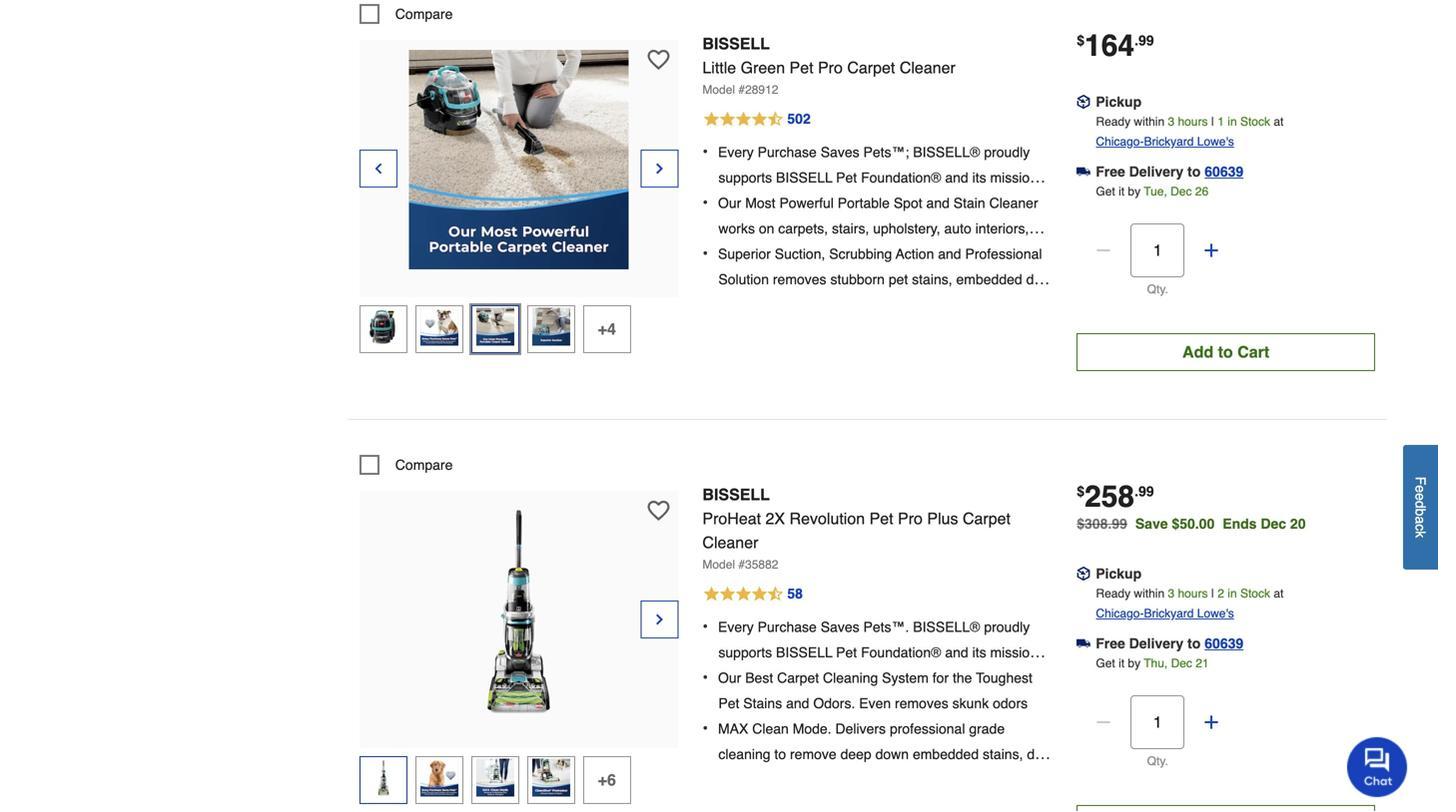 Task type: vqa. For each thing, say whether or not it's contained in the screenshot.
bottommost can
no



Task type: locate. For each thing, give the bounding box(es) containing it.
purchase inside • every purchase saves pets™. bissell® proudly supports bissell pet foundation® and its mission to help save homeless pets
[[758, 620, 817, 636]]

and up the
[[945, 645, 968, 661]]

dirt down professional
[[1026, 272, 1046, 288]]

2 vertical spatial carpet
[[777, 671, 819, 687]]

1 get from the top
[[1096, 185, 1115, 199]]

plus image down 26 on the right
[[1202, 241, 1222, 261]]

heart outline image for proheat
[[647, 500, 669, 522]]

2 save from the top
[[764, 671, 794, 687]]

1 brickyard from the top
[[1144, 135, 1194, 149]]

2x
[[765, 510, 785, 528]]

brickyard up thu,
[[1144, 607, 1194, 621]]

• inside the • superior suction, scrubbing action and professional solution removes stubborn pet stains, embedded dirt and more
[[702, 244, 708, 263]]

supports inside • every purchase saves pets™. bissell® proudly supports bissell pet foundation® and its mission to help save homeless pets
[[718, 645, 772, 661]]

1 vertical spatial removes
[[895, 696, 948, 712]]

actual price $164.99 element
[[1077, 28, 1154, 63]]

pets
[[861, 195, 888, 211], [861, 671, 888, 687]]

supports for #
[[718, 170, 772, 186]]

1 vertical spatial lowe's
[[1197, 607, 1234, 621]]

0 vertical spatial cleaner
[[900, 58, 956, 77]]

works
[[718, 221, 755, 237]]

2 compare from the top
[[395, 457, 453, 473]]

1 save from the top
[[764, 195, 794, 211]]

pickup image for little green pet pro carpet cleaner
[[1077, 95, 1091, 109]]

within down save
[[1134, 587, 1164, 601]]

brickyard inside ready within 3 hours | 2 in stock at chicago-brickyard lowe's
[[1144, 607, 1194, 621]]

0 vertical spatial brickyard
[[1144, 135, 1194, 149]]

foundation® for carpet
[[861, 170, 941, 186]]

heart outline image left proheat
[[647, 500, 669, 522]]

stains, down the 'grade'
[[983, 747, 1023, 763]]

pickup for little green pet pro carpet cleaner
[[1096, 94, 1142, 110]]

• our best carpet cleaning system for the toughest pet stains and odors. even removes skunk odors • max clean mode. delivers professional grade cleaning to remove deep down embedded stains, dirt and odors
[[702, 669, 1046, 788]]

pro inside bissell proheat 2x revolution pet pro plus carpet cleaner model # 35882
[[898, 510, 923, 528]]

stairs,
[[832, 221, 869, 237]]

get
[[1096, 185, 1115, 199], [1096, 657, 1115, 671]]

2 more from the top
[[746, 297, 777, 313]]

1 vertical spatial qty.
[[1147, 755, 1168, 769]]

0 vertical spatial free delivery to 60639
[[1096, 164, 1243, 180]]

hours for proheat 2x revolution pet pro plus carpet cleaner
[[1178, 587, 1208, 601]]

2 foundation® from the top
[[861, 645, 941, 661]]

foundation® inside • every purchase saves pets™; bissell® proudly supports bissell pet foundation® and its mission to help save homeless pets
[[861, 170, 941, 186]]

carpet
[[847, 58, 895, 77], [963, 510, 1011, 528], [777, 671, 819, 687]]

1 foundation® from the top
[[861, 170, 941, 186]]

1 within from the top
[[1134, 115, 1164, 129]]

1 help from the top
[[734, 195, 760, 211]]

chicago-brickyard lowe's button up thu,
[[1096, 604, 1234, 624]]

the
[[953, 671, 972, 687]]

1 • from the top
[[702, 142, 708, 161]]

our for •
[[718, 671, 741, 687]]

1 stepper number input field with increment and decrement buttons number field from the top
[[1131, 224, 1185, 277]]

0 vertical spatial 60639
[[1205, 164, 1243, 180]]

2 it from the top
[[1119, 657, 1125, 671]]

0 vertical spatial heart outline image
[[647, 49, 669, 71]]

1 vertical spatial .99
[[1134, 484, 1154, 500]]

2 stock from the top
[[1240, 587, 1270, 601]]

chicago- inside ready within 3 hours | 2 in stock at chicago-brickyard lowe's
[[1096, 607, 1144, 621]]

1 pickup from the top
[[1096, 94, 1142, 110]]

2 pickup image from the top
[[1077, 567, 1091, 581]]

5 • from the top
[[702, 669, 708, 687]]

free delivery to 60639 up thu,
[[1096, 636, 1243, 652]]

grade
[[969, 721, 1005, 737]]

1 vertical spatial get
[[1096, 657, 1115, 671]]

bissell® inside • every purchase saves pets™. bissell® proudly supports bissell pet foundation® and its mission to help save homeless pets
[[913, 620, 980, 636]]

60639 up 21
[[1205, 636, 1243, 652]]

its inside • every purchase saves pets™. bissell® proudly supports bissell pet foundation® and its mission to help save homeless pets
[[972, 645, 986, 661]]

stock for little green pet pro carpet cleaner
[[1240, 115, 1270, 129]]

our
[[718, 195, 741, 211], [718, 671, 741, 687]]

stain
[[953, 195, 985, 211]]

homeless
[[798, 195, 858, 211], [798, 671, 858, 687]]

1 vertical spatial more
[[746, 297, 777, 313]]

pickup image
[[1077, 95, 1091, 109], [1077, 567, 1091, 581]]

help inside • every purchase saves pets™. bissell® proudly supports bissell pet foundation® and its mission to help save homeless pets
[[734, 671, 760, 687]]

ends dec 20 element
[[1223, 516, 1314, 532]]

1 supports from the top
[[718, 170, 772, 186]]

0 vertical spatial free
[[1096, 164, 1125, 180]]

1 # from the top
[[738, 83, 745, 97]]

1 60639 button from the top
[[1205, 162, 1243, 182]]

2 hours from the top
[[1178, 587, 1208, 601]]

within
[[1134, 115, 1164, 129], [1134, 587, 1164, 601]]

removes
[[773, 272, 826, 288], [895, 696, 948, 712]]

dirt inside • our best carpet cleaning system for the toughest pet stains and odors. even removes skunk odors • max clean mode. delivers professional grade cleaning to remove deep down embedded stains, dirt and odors
[[1027, 747, 1046, 763]]

stock right 2 on the bottom
[[1240, 587, 1270, 601]]

• every purchase saves pets™; bissell® proudly supports bissell pet foundation® and its mission to help save homeless pets
[[702, 142, 1037, 211]]

$308.99 save $50.00 ends dec 20
[[1077, 516, 1306, 532]]

in for proheat 2x revolution pet pro plus carpet cleaner
[[1228, 587, 1237, 601]]

1 vertical spatial #
[[738, 558, 745, 572]]

hours left the 1
[[1178, 115, 1208, 129]]

its
[[972, 170, 986, 186], [972, 645, 986, 661]]

1 vertical spatial stains,
[[983, 747, 1023, 763]]

carpet up 502 button
[[847, 58, 895, 77]]

2 saves from the top
[[821, 620, 859, 636]]

by left tue,
[[1128, 185, 1141, 199]]

2 $ from the top
[[1077, 484, 1084, 500]]

purchase
[[758, 144, 817, 160], [758, 620, 817, 636]]

3 left the 1
[[1168, 115, 1174, 129]]

60639 button up 21
[[1205, 634, 1243, 654]]

1 vertical spatial |
[[1211, 587, 1214, 601]]

2 help from the top
[[734, 671, 760, 687]]

pickup for proheat 2x revolution pet pro plus carpet cleaner
[[1096, 566, 1142, 582]]

odors down the toughest
[[993, 696, 1028, 712]]

solution
[[718, 272, 769, 288]]

chicago- for little green pet pro carpet cleaner
[[1096, 135, 1144, 149]]

bissell® up stain
[[913, 144, 980, 160]]

0 horizontal spatial pro
[[818, 58, 843, 77]]

plus image down 21
[[1202, 713, 1222, 733]]

every inside • every purchase saves pets™. bissell® proudly supports bissell pet foundation® and its mission to help save homeless pets
[[718, 620, 754, 636]]

#
[[738, 83, 745, 97], [738, 558, 745, 572]]

more down solution
[[746, 297, 777, 313]]

superior
[[718, 246, 771, 262]]

1 vertical spatial stepper number input field with increment and decrement buttons number field
[[1131, 696, 1185, 750]]

even
[[859, 696, 891, 712]]

1 chicago-brickyard lowe's button from the top
[[1096, 132, 1234, 152]]

homeless for cleaner
[[798, 671, 858, 687]]

1 homeless from the top
[[798, 195, 858, 211]]

1
[[1218, 115, 1224, 129]]

more
[[746, 246, 777, 262], [746, 297, 777, 313]]

4.5 stars image for #
[[702, 108, 812, 132]]

chicago- inside the 'ready within 3 hours | 1 in stock at chicago-brickyard lowe's'
[[1096, 135, 1144, 149]]

stepper number input field with increment and decrement buttons number field right minus image
[[1131, 224, 1185, 277]]

pickup image for proheat 2x revolution pet pro plus carpet cleaner
[[1077, 567, 1091, 581]]

our for more
[[718, 195, 741, 211]]

• inside • every purchase saves pets™. bissell® proudly supports bissell pet foundation® and its mission to help save homeless pets
[[702, 618, 708, 636]]

1 hours from the top
[[1178, 115, 1208, 129]]

1 stock from the top
[[1240, 115, 1270, 129]]

1 .99 from the top
[[1134, 32, 1154, 48]]

pets inside • every purchase saves pets™; bissell® proudly supports bissell pet foundation® and its mission to help save homeless pets
[[861, 195, 888, 211]]

1 vertical spatial saves
[[821, 620, 859, 636]]

qty.
[[1147, 282, 1168, 296], [1147, 755, 1168, 769]]

compare inside "1002790032" element
[[395, 6, 453, 22]]

0 vertical spatial stock
[[1240, 115, 1270, 129]]

2 at from the top
[[1274, 587, 1284, 601]]

1 lowe's from the top
[[1197, 135, 1234, 149]]

4 • from the top
[[702, 618, 708, 636]]

bissell® for little green pet pro carpet cleaner
[[913, 144, 980, 160]]

cleaner inside bissell proheat 2x revolution pet pro plus carpet cleaner model # 35882
[[702, 534, 758, 552]]

in right the 1
[[1228, 115, 1237, 129]]

$
[[1077, 32, 1084, 48], [1077, 484, 1084, 500]]

2 within from the top
[[1134, 587, 1164, 601]]

qty. for proheat 2x revolution pet pro plus carpet cleaner
[[1147, 755, 1168, 769]]

chevron right image
[[651, 159, 667, 179], [651, 610, 667, 630]]

its up stain
[[972, 170, 986, 186]]

proudly inside • every purchase saves pets™. bissell® proudly supports bissell pet foundation® and its mission to help save homeless pets
[[984, 620, 1030, 636]]

2 proudly from the top
[[984, 620, 1030, 636]]

0 vertical spatial ready
[[1096, 115, 1131, 129]]

1 ready from the top
[[1096, 115, 1131, 129]]

savings save $50.00 element
[[1135, 516, 1314, 532]]

60639
[[1205, 164, 1243, 180], [1205, 636, 1243, 652]]

1 vertical spatial every
[[718, 620, 754, 636]]

bissell® up for
[[913, 620, 980, 636]]

2 heart outline image from the top
[[647, 500, 669, 522]]

pets up even
[[861, 671, 888, 687]]

0 vertical spatial in
[[1228, 115, 1237, 129]]

60639 button for proheat 2x revolution pet pro plus carpet cleaner
[[1205, 634, 1243, 654]]

ends
[[1223, 516, 1257, 532]]

it left thu,
[[1119, 657, 1125, 671]]

saves inside • every purchase saves pets™; bissell® proudly supports bissell pet foundation® and its mission to help save homeless pets
[[821, 144, 859, 160]]

pets for pro
[[861, 671, 888, 687]]

in
[[1228, 115, 1237, 129], [1228, 587, 1237, 601]]

supports up most
[[718, 170, 772, 186]]

homeless up stairs,
[[798, 195, 858, 211]]

1 vertical spatial chicago-
[[1096, 607, 1144, 621]]

pickup image down 164
[[1077, 95, 1091, 109]]

2 .99 from the top
[[1134, 484, 1154, 500]]

0 vertical spatial pickup
[[1096, 94, 1142, 110]]

every up best
[[718, 620, 754, 636]]

4.5 stars image containing 58
[[702, 583, 804, 607]]

0 vertical spatial mission
[[990, 170, 1037, 186]]

pet inside bissell proheat 2x revolution pet pro plus carpet cleaner model # 35882
[[869, 510, 893, 528]]

0 vertical spatial at
[[1274, 115, 1284, 129]]

bissell up powerful
[[776, 170, 832, 186]]

every for #
[[718, 144, 754, 160]]

proudly inside • every purchase saves pets™; bissell® proudly supports bissell pet foundation® and its mission to help save homeless pets
[[984, 144, 1030, 160]]

502 button
[[702, 108, 1053, 132]]

1 vertical spatial by
[[1128, 657, 1141, 671]]

pet up cleaning
[[836, 645, 857, 661]]

0 vertical spatial bissell®
[[913, 144, 980, 160]]

cleaner down proheat
[[702, 534, 758, 552]]

at right 2 on the bottom
[[1274, 587, 1284, 601]]

within up get it by tue, dec 26
[[1134, 115, 1164, 129]]

1 vertical spatial heart outline image
[[647, 500, 669, 522]]

2 get from the top
[[1096, 657, 1115, 671]]

+4 button
[[583, 305, 631, 353]]

foundation® up spot
[[861, 170, 941, 186]]

• for • our best carpet cleaning system for the toughest pet stains and odors. even removes skunk odors • max clean mode. delivers professional grade cleaning to remove deep down embedded stains, dirt and odors
[[702, 669, 708, 687]]

stains, inside the • superior suction, scrubbing action and professional solution removes stubborn pet stains, embedded dirt and more
[[912, 272, 952, 288]]

2 horizontal spatial cleaner
[[989, 195, 1038, 211]]

delivery for little green pet pro carpet cleaner
[[1129, 164, 1184, 180]]

lowe's down the 1
[[1197, 135, 1234, 149]]

free
[[1096, 164, 1125, 180], [1096, 636, 1125, 652]]

2 vertical spatial cleaner
[[702, 534, 758, 552]]

1 vertical spatial at
[[1274, 587, 1284, 601]]

save inside • every purchase saves pets™; bissell® proudly supports bissell pet foundation® and its mission to help save homeless pets
[[764, 195, 794, 211]]

our inside • our best carpet cleaning system for the toughest pet stains and odors. even removes skunk odors • max clean mode. delivers professional grade cleaning to remove deep down embedded stains, dirt and odors
[[718, 671, 741, 687]]

0 vertical spatial homeless
[[798, 195, 858, 211]]

1 vertical spatial bissell®
[[913, 620, 980, 636]]

cleaner
[[900, 58, 956, 77], [989, 195, 1038, 211], [702, 534, 758, 552]]

and
[[945, 170, 968, 186], [926, 195, 950, 211], [718, 246, 742, 262], [938, 246, 961, 262], [718, 297, 742, 313], [945, 645, 968, 661], [786, 696, 809, 712], [718, 772, 742, 788]]

2 3 from the top
[[1168, 587, 1174, 601]]

1 vertical spatial proudly
[[984, 620, 1030, 636]]

1 truck filled image from the top
[[1077, 165, 1091, 179]]

1 horizontal spatial stains,
[[983, 747, 1023, 763]]

e
[[1413, 485, 1429, 493], [1413, 493, 1429, 501]]

purchase for cleaner
[[758, 620, 817, 636]]

60639 button up 26 on the right
[[1205, 162, 1243, 182]]

2 delivery from the top
[[1129, 636, 1184, 652]]

3 • from the top
[[702, 244, 708, 263]]

more inside • our most powerful portable spot and stain cleaner works on carpets, stairs, upholstery, auto interiors, and more
[[746, 246, 777, 262]]

professional
[[890, 721, 965, 737]]

2 truck filled image from the top
[[1077, 637, 1091, 651]]

and right spot
[[926, 195, 950, 211]]

ready within 3 hours | 1 in stock at chicago-brickyard lowe's
[[1096, 115, 1284, 149]]

help
[[734, 195, 760, 211], [734, 671, 760, 687]]

2 | from the top
[[1211, 587, 1214, 601]]

2 pets from the top
[[861, 671, 888, 687]]

pro inside bissell little green pet pro carpet cleaner model # 28912
[[818, 58, 843, 77]]

2 60639 from the top
[[1205, 636, 1243, 652]]

2 its from the top
[[972, 645, 986, 661]]

1 delivery from the top
[[1129, 164, 1184, 180]]

1 horizontal spatial removes
[[895, 696, 948, 712]]

1 vertical spatial chicago-brickyard lowe's button
[[1096, 604, 1234, 624]]

dirt down the toughest
[[1027, 747, 1046, 763]]

1 vertical spatial carpet
[[963, 510, 1011, 528]]

get left thu,
[[1096, 657, 1115, 671]]

1 free delivery to 60639 from the top
[[1096, 164, 1243, 180]]

pet inside • every purchase saves pets™. bissell® proudly supports bissell pet foundation® and its mission to help save homeless pets
[[836, 645, 857, 661]]

ready down $ 164 .99
[[1096, 115, 1131, 129]]

model down little
[[702, 83, 735, 97]]

1 vertical spatial our
[[718, 671, 741, 687]]

pet
[[789, 58, 813, 77], [836, 170, 857, 186], [869, 510, 893, 528], [836, 645, 857, 661], [718, 696, 739, 712]]

dec left 26 on the right
[[1171, 185, 1192, 199]]

| inside the 'ready within 3 hours | 1 in stock at chicago-brickyard lowe's'
[[1211, 115, 1214, 129]]

to inside • our best carpet cleaning system for the toughest pet stains and odors. even removes skunk odors • max clean mode. delivers professional grade cleaning to remove deep down embedded stains, dirt and odors
[[774, 747, 786, 763]]

0 vertical spatial dirt
[[1026, 272, 1046, 288]]

stains,
[[912, 272, 952, 288], [983, 747, 1023, 763]]

get it by tue, dec 26
[[1096, 185, 1208, 199]]

1 vertical spatial its
[[972, 645, 986, 661]]

2 • from the top
[[702, 193, 708, 212]]

pets inside • every purchase saves pets™. bissell® proudly supports bissell pet foundation® and its mission to help save homeless pets
[[861, 671, 888, 687]]

2 chicago- from the top
[[1096, 607, 1144, 621]]

and down auto
[[938, 246, 961, 262]]

removes inside • our best carpet cleaning system for the toughest pet stains and odors. even removes skunk odors • max clean mode. delivers professional grade cleaning to remove deep down embedded stains, dirt and odors
[[895, 696, 948, 712]]

2 every from the top
[[718, 620, 754, 636]]

cleaner up 502 button
[[900, 58, 956, 77]]

more down on
[[746, 246, 777, 262]]

help inside • every purchase saves pets™; bissell® proudly supports bissell pet foundation® and its mission to help save homeless pets
[[734, 195, 760, 211]]

1 vertical spatial free delivery to 60639
[[1096, 636, 1243, 652]]

in inside the 'ready within 3 hours | 1 in stock at chicago-brickyard lowe's'
[[1228, 115, 1237, 129]]

pets left spot
[[861, 195, 888, 211]]

• inside • every purchase saves pets™; bissell® proudly supports bissell pet foundation® and its mission to help save homeless pets
[[702, 142, 708, 161]]

delivery
[[1129, 164, 1184, 180], [1129, 636, 1184, 652]]

our inside • our most powerful portable spot and stain cleaner works on carpets, stairs, upholstery, auto interiors, and more
[[718, 195, 741, 211]]

1 vertical spatial cleaner
[[989, 195, 1038, 211]]

heart outline image for little
[[647, 49, 669, 71]]

1 vertical spatial $
[[1077, 484, 1084, 500]]

1 compare from the top
[[395, 6, 453, 22]]

delivery up tue,
[[1129, 164, 1184, 180]]

4.5 stars image
[[702, 108, 812, 132], [702, 583, 804, 607]]

foundation® inside • every purchase saves pets™. bissell® proudly supports bissell pet foundation® and its mission to help save homeless pets
[[861, 645, 941, 661]]

to up 21
[[1187, 636, 1201, 652]]

2 mission from the top
[[990, 645, 1037, 661]]

its for little green pet pro carpet cleaner
[[972, 170, 986, 186]]

2 qty. from the top
[[1147, 755, 1168, 769]]

# down proheat
[[738, 558, 745, 572]]

2 our from the top
[[718, 671, 741, 687]]

1 every from the top
[[718, 144, 754, 160]]

1 horizontal spatial pro
[[898, 510, 923, 528]]

compare for little green pet pro carpet cleaner
[[395, 6, 453, 22]]

.99 inside $ 164 .99
[[1134, 32, 1154, 48]]

+6
[[598, 771, 616, 790]]

cleaner inside • our most powerful portable spot and stain cleaner works on carpets, stairs, upholstery, auto interiors, and more
[[989, 195, 1038, 211]]

1 vertical spatial 60639
[[1205, 636, 1243, 652]]

1 vertical spatial mission
[[990, 645, 1037, 661]]

•
[[702, 142, 708, 161], [702, 193, 708, 212], [702, 244, 708, 263], [702, 618, 708, 636], [702, 669, 708, 687], [702, 719, 708, 738]]

• superior suction, scrubbing action and professional solution removes stubborn pet stains, embedded dirt and more
[[702, 244, 1046, 313]]

pro left plus
[[898, 510, 923, 528]]

pet inside • our best carpet cleaning system for the toughest pet stains and odors. even removes skunk odors • max clean mode. delivers professional grade cleaning to remove deep down embedded stains, dirt and odors
[[718, 696, 739, 712]]

within for little green pet pro carpet cleaner
[[1134, 115, 1164, 129]]

hours
[[1178, 115, 1208, 129], [1178, 587, 1208, 601]]

.99 inside $ 258 .99
[[1134, 484, 1154, 500]]

skunk
[[952, 696, 989, 712]]

pro right green
[[818, 58, 843, 77]]

1 vertical spatial model
[[702, 558, 735, 572]]

0 vertical spatial help
[[734, 195, 760, 211]]

1 3 from the top
[[1168, 115, 1174, 129]]

1 e from the top
[[1413, 485, 1429, 493]]

60639 up 26 on the right
[[1205, 164, 1243, 180]]

pet inside • every purchase saves pets™; bissell® proudly supports bissell pet foundation® and its mission to help save homeless pets
[[836, 170, 857, 186]]

1 qty. from the top
[[1147, 282, 1168, 296]]

saves
[[821, 144, 859, 160], [821, 620, 859, 636]]

3 for proheat 2x revolution pet pro plus carpet cleaner
[[1168, 587, 1174, 601]]

thu,
[[1144, 657, 1168, 671]]

compare inside the 5014106221 element
[[395, 457, 453, 473]]

free delivery to 60639
[[1096, 164, 1243, 180], [1096, 636, 1243, 652]]

0 vertical spatial purchase
[[758, 144, 817, 160]]

1 vertical spatial brickyard
[[1144, 607, 1194, 621]]

0 vertical spatial carpet
[[847, 58, 895, 77]]

chevron left image
[[370, 159, 386, 179]]

| left the 1
[[1211, 115, 1214, 129]]

purchase inside • every purchase saves pets™; bissell® proudly supports bissell pet foundation® and its mission to help save homeless pets
[[758, 144, 817, 160]]

bissell® inside • every purchase saves pets™; bissell® proudly supports bissell pet foundation® and its mission to help save homeless pets
[[913, 144, 980, 160]]

help for #
[[734, 195, 760, 211]]

.99
[[1134, 32, 1154, 48], [1134, 484, 1154, 500]]

2 brickyard from the top
[[1144, 607, 1194, 621]]

plus image
[[1202, 241, 1222, 261], [1202, 713, 1222, 733]]

brickyard inside the 'ready within 3 hours | 1 in stock at chicago-brickyard lowe's'
[[1144, 135, 1194, 149]]

bissell inside bissell little green pet pro carpet cleaner model # 28912
[[702, 34, 770, 53]]

stock right the 1
[[1240, 115, 1270, 129]]

1 vertical spatial dirt
[[1027, 747, 1046, 763]]

2 60639 button from the top
[[1205, 634, 1243, 654]]

pickup down $ 164 .99
[[1096, 94, 1142, 110]]

stock
[[1240, 115, 1270, 129], [1240, 587, 1270, 601]]

supports inside • every purchase saves pets™; bissell® proudly supports bissell pet foundation® and its mission to help save homeless pets
[[718, 170, 772, 186]]

• for • our most powerful portable spot and stain cleaner works on carpets, stairs, upholstery, auto interiors, and more
[[702, 193, 708, 212]]

its up the toughest
[[972, 645, 986, 661]]

60639 button for little green pet pro carpet cleaner
[[1205, 162, 1243, 182]]

free up the get it by thu, dec 21
[[1096, 636, 1125, 652]]

# down green
[[738, 83, 745, 97]]

dirt inside the • superior suction, scrubbing action and professional solution removes stubborn pet stains, embedded dirt and more
[[1026, 272, 1046, 288]]

hours left 2 on the bottom
[[1178, 587, 1208, 601]]

homeless inside • every purchase saves pets™; bissell® proudly supports bissell pet foundation® and its mission to help save homeless pets
[[798, 195, 858, 211]]

hours inside ready within 3 hours | 2 in stock at chicago-brickyard lowe's
[[1178, 587, 1208, 601]]

0 vertical spatial saves
[[821, 144, 859, 160]]

save up on
[[764, 195, 794, 211]]

deep
[[840, 747, 872, 763]]

save inside • every purchase saves pets™. bissell® proudly supports bissell pet foundation® and its mission to help save homeless pets
[[764, 671, 794, 687]]

1 vertical spatial within
[[1134, 587, 1164, 601]]

0 vertical spatial it
[[1119, 185, 1125, 199]]

within for proheat 2x revolution pet pro plus carpet cleaner
[[1134, 587, 1164, 601]]

stock inside ready within 3 hours | 2 in stock at chicago-brickyard lowe's
[[1240, 587, 1270, 601]]

1 it from the top
[[1119, 185, 1125, 199]]

it left tue,
[[1119, 185, 1125, 199]]

clean
[[752, 721, 789, 737]]

1 chicago- from the top
[[1096, 135, 1144, 149]]

by
[[1128, 185, 1141, 199], [1128, 657, 1141, 671]]

odors
[[993, 696, 1028, 712], [746, 772, 781, 788]]

1 by from the top
[[1128, 185, 1141, 199]]

every for cleaner
[[718, 620, 754, 636]]

bissell®
[[913, 144, 980, 160], [913, 620, 980, 636]]

• inside • our most powerful portable spot and stain cleaner works on carpets, stairs, upholstery, auto interiors, and more
[[702, 193, 708, 212]]

• every purchase saves pets™. bissell® proudly supports bissell pet foundation® and its mission to help save homeless pets
[[702, 618, 1037, 687]]

2 4.5 stars image from the top
[[702, 583, 804, 607]]

it
[[1119, 185, 1125, 199], [1119, 657, 1125, 671]]

removes up professional
[[895, 696, 948, 712]]

1 | from the top
[[1211, 115, 1214, 129]]

get for proheat 2x revolution pet pro plus carpet cleaner
[[1096, 657, 1115, 671]]

1 vertical spatial 60639 button
[[1205, 634, 1243, 654]]

pickup
[[1096, 94, 1142, 110], [1096, 566, 1142, 582]]

within inside the 'ready within 3 hours | 1 in stock at chicago-brickyard lowe's'
[[1134, 115, 1164, 129]]

2 supports from the top
[[718, 645, 772, 661]]

2 bissell® from the top
[[913, 620, 980, 636]]

at inside ready within 3 hours | 2 in stock at chicago-brickyard lowe's
[[1274, 587, 1284, 601]]

a
[[1413, 517, 1429, 524]]

ready inside the 'ready within 3 hours | 1 in stock at chicago-brickyard lowe's'
[[1096, 115, 1131, 129]]

2 homeless from the top
[[798, 671, 858, 687]]

our up works
[[718, 195, 741, 211]]

1 vertical spatial help
[[734, 671, 760, 687]]

• for • every purchase saves pets™; bissell® proudly supports bissell pet foundation® and its mission to help save homeless pets
[[702, 142, 708, 161]]

mission for proheat 2x revolution pet pro plus carpet cleaner
[[990, 645, 1037, 661]]

1 vertical spatial truck filled image
[[1077, 637, 1091, 651]]

help up stains
[[734, 671, 760, 687]]

1 bissell® from the top
[[913, 144, 980, 160]]

carpets,
[[778, 221, 828, 237]]

0 vertical spatial 3
[[1168, 115, 1174, 129]]

and down works
[[718, 246, 742, 262]]

1 at from the top
[[1274, 115, 1284, 129]]

0 vertical spatial get
[[1096, 185, 1115, 199]]

by left thu,
[[1128, 657, 1141, 671]]

.99 for 258
[[1134, 484, 1154, 500]]

1 4.5 stars image from the top
[[702, 108, 812, 132]]

pet up max
[[718, 696, 739, 712]]

1 mission from the top
[[990, 170, 1037, 186]]

dec
[[1171, 185, 1192, 199], [1261, 516, 1286, 532], [1171, 657, 1192, 671]]

1 vertical spatial pro
[[898, 510, 923, 528]]

1 vertical spatial pickup
[[1096, 566, 1142, 582]]

1 in from the top
[[1228, 115, 1237, 129]]

1 pickup image from the top
[[1077, 95, 1091, 109]]

bissell up proheat
[[702, 486, 770, 504]]

brickyard for little green pet pro carpet cleaner
[[1144, 135, 1194, 149]]

0 vertical spatial model
[[702, 83, 735, 97]]

| inside ready within 3 hours | 2 in stock at chicago-brickyard lowe's
[[1211, 587, 1214, 601]]

1 vertical spatial 4.5 stars image
[[702, 583, 804, 607]]

0 vertical spatial embedded
[[956, 272, 1022, 288]]

1 proudly from the top
[[984, 144, 1030, 160]]

0 vertical spatial chicago-
[[1096, 135, 1144, 149]]

0 vertical spatial odors
[[993, 696, 1028, 712]]

lowe's
[[1197, 135, 1234, 149], [1197, 607, 1234, 621]]

within inside ready within 3 hours | 2 in stock at chicago-brickyard lowe's
[[1134, 587, 1164, 601]]

0 vertical spatial .99
[[1134, 32, 1154, 48]]

purchase for #
[[758, 144, 817, 160]]

0 vertical spatial pro
[[818, 58, 843, 77]]

1 vertical spatial chevron right image
[[651, 610, 667, 630]]

supports
[[718, 170, 772, 186], [718, 645, 772, 661]]

2 pickup from the top
[[1096, 566, 1142, 582]]

2 vertical spatial dec
[[1171, 657, 1192, 671]]

4.5 stars image down 28912
[[702, 108, 812, 132]]

0 vertical spatial every
[[718, 144, 754, 160]]

bissell up little
[[702, 34, 770, 53]]

20
[[1290, 516, 1306, 532]]

1 vertical spatial embedded
[[913, 747, 979, 763]]

ready within 3 hours | 2 in stock at chicago-brickyard lowe's
[[1096, 587, 1284, 621]]

was price $308.99 element
[[1077, 511, 1135, 532]]

bissell up cleaning
[[776, 645, 832, 661]]

2 chicago-brickyard lowe's button from the top
[[1096, 604, 1234, 624]]

1 purchase from the top
[[758, 144, 817, 160]]

mission up interiors,
[[990, 170, 1037, 186]]

homeless inside • every purchase saves pets™. bissell® proudly supports bissell pet foundation® and its mission to help save homeless pets
[[798, 671, 858, 687]]

0 horizontal spatial removes
[[773, 272, 826, 288]]

35882
[[745, 558, 778, 572]]

lowe's down 2 on the bottom
[[1197, 607, 1234, 621]]

purchase down '58'
[[758, 620, 817, 636]]

qty. up add to cart button
[[1147, 282, 1168, 296]]

0 vertical spatial truck filled image
[[1077, 165, 1091, 179]]

every inside • every purchase saves pets™; bissell® proudly supports bissell pet foundation® and its mission to help save homeless pets
[[718, 144, 754, 160]]

pet for • our best carpet cleaning system for the toughest pet stains and odors. even removes skunk odors • max clean mode. delivers professional grade cleaning to remove deep down embedded stains, dirt and odors
[[718, 696, 739, 712]]

4.5 stars image containing 502
[[702, 108, 812, 132]]

saves left pets™;
[[821, 144, 859, 160]]

1 its from the top
[[972, 170, 986, 186]]

| for proheat 2x revolution pet pro plus carpet cleaner
[[1211, 587, 1214, 601]]

3 inside ready within 3 hours | 2 in stock at chicago-brickyard lowe's
[[1168, 587, 1174, 601]]

0 vertical spatial chevron right image
[[651, 159, 667, 179]]

homeless up odors. in the bottom right of the page
[[798, 671, 858, 687]]

brickyard for proheat 2x revolution pet pro plus carpet cleaner
[[1144, 607, 1194, 621]]

save up stains
[[764, 671, 794, 687]]

supports up best
[[718, 645, 772, 661]]

3 inside the 'ready within 3 hours | 1 in stock at chicago-brickyard lowe's'
[[1168, 115, 1174, 129]]

help up works
[[734, 195, 760, 211]]

embedded inside • our best carpet cleaning system for the toughest pet stains and odors. even removes skunk odors • max clean mode. delivers professional grade cleaning to remove deep down embedded stains, dirt and odors
[[913, 747, 979, 763]]

plus image for little green pet pro carpet cleaner
[[1202, 241, 1222, 261]]

mission inside • every purchase saves pets™; bissell® proudly supports bissell pet foundation® and its mission to help save homeless pets
[[990, 170, 1037, 186]]

ready for proheat 2x revolution pet pro plus carpet cleaner
[[1096, 587, 1131, 601]]

truck filled image
[[1077, 165, 1091, 179], [1077, 637, 1091, 651]]

mission
[[990, 170, 1037, 186], [990, 645, 1037, 661]]

at inside the 'ready within 3 hours | 1 in stock at chicago-brickyard lowe's'
[[1274, 115, 1284, 129]]

1 plus image from the top
[[1202, 241, 1222, 261]]

2 stepper number input field with increment and decrement buttons number field from the top
[[1131, 696, 1185, 750]]

odors.
[[813, 696, 855, 712]]

1 vertical spatial hours
[[1178, 587, 1208, 601]]

to left best
[[718, 671, 730, 687]]

saves left pets™.
[[821, 620, 859, 636]]

truck filled image for proheat 2x revolution pet pro plus carpet cleaner
[[1077, 637, 1091, 651]]

pickup image down $308.99
[[1077, 567, 1091, 581]]

1 vertical spatial delivery
[[1129, 636, 1184, 652]]

free up get it by tue, dec 26
[[1096, 164, 1125, 180]]

pet right green
[[789, 58, 813, 77]]

$ for 164
[[1077, 32, 1084, 48]]

2 by from the top
[[1128, 657, 1141, 671]]

$ inside $ 164 .99
[[1077, 32, 1084, 48]]

1 pets from the top
[[861, 195, 888, 211]]

1 60639 from the top
[[1205, 164, 1243, 180]]

chicago-
[[1096, 135, 1144, 149], [1096, 607, 1144, 621]]

2 horizontal spatial carpet
[[963, 510, 1011, 528]]

$ inside $ 258 .99
[[1077, 484, 1084, 500]]

2 free delivery to 60639 from the top
[[1096, 636, 1243, 652]]

2 lowe's from the top
[[1197, 607, 1234, 621]]

1 vertical spatial compare
[[395, 457, 453, 473]]

chicago-brickyard lowe's button for proheat 2x revolution pet pro plus carpet cleaner
[[1096, 604, 1234, 624]]

model inside bissell little green pet pro carpet cleaner model # 28912
[[702, 83, 735, 97]]

1 heart outline image from the top
[[647, 49, 669, 71]]

0 vertical spatial 60639 button
[[1205, 162, 1243, 182]]

lowe's inside ready within 3 hours | 2 in stock at chicago-brickyard lowe's
[[1197, 607, 1234, 621]]

1 vertical spatial it
[[1119, 657, 1125, 671]]

stock inside the 'ready within 3 hours | 1 in stock at chicago-brickyard lowe's'
[[1240, 115, 1270, 129]]

60639 for little green pet pro carpet cleaner
[[1205, 164, 1243, 180]]

0 vertical spatial foundation®
[[861, 170, 941, 186]]

0 vertical spatial more
[[746, 246, 777, 262]]

1 vertical spatial pets
[[861, 671, 888, 687]]

1 vertical spatial ready
[[1096, 587, 1131, 601]]

mission inside • every purchase saves pets™. bissell® proudly supports bissell pet foundation® and its mission to help save homeless pets
[[990, 645, 1037, 661]]

2 free from the top
[[1096, 636, 1125, 652]]

purchase down "502"
[[758, 144, 817, 160]]

1 free from the top
[[1096, 164, 1125, 180]]

get for little green pet pro carpet cleaner
[[1096, 185, 1115, 199]]

to down clean
[[774, 747, 786, 763]]

to right add
[[1218, 343, 1233, 361]]

0 vertical spatial supports
[[718, 170, 772, 186]]

bissell
[[702, 34, 770, 53], [776, 170, 832, 186], [702, 486, 770, 504], [776, 645, 832, 661]]

Stepper number input field with increment and decrement buttons number field
[[1131, 224, 1185, 277], [1131, 696, 1185, 750]]

|
[[1211, 115, 1214, 129], [1211, 587, 1214, 601]]

thumbnail image
[[364, 308, 402, 346], [420, 308, 458, 346], [476, 308, 514, 346], [532, 308, 570, 346], [364, 760, 402, 798], [420, 760, 458, 798], [476, 760, 514, 798], [532, 760, 570, 798]]

e up 'd'
[[1413, 485, 1429, 493]]

and up stain
[[945, 170, 968, 186]]

0 vertical spatial our
[[718, 195, 741, 211]]

chicago-brickyard lowe's button up tue,
[[1096, 132, 1234, 152]]

and inside • every purchase saves pets™; bissell® proudly supports bissell pet foundation® and its mission to help save homeless pets
[[945, 170, 968, 186]]

0 horizontal spatial stains,
[[912, 272, 952, 288]]

6 • from the top
[[702, 719, 708, 738]]

0 vertical spatial pickup image
[[1077, 95, 1091, 109]]

heart outline image
[[647, 49, 669, 71], [647, 500, 669, 522]]

pet right revolution
[[869, 510, 893, 528]]

2 purchase from the top
[[758, 620, 817, 636]]

saves inside • every purchase saves pets™. bissell® proudly supports bissell pet foundation® and its mission to help save homeless pets
[[821, 620, 859, 636]]

dec for proheat 2x revolution pet pro plus carpet cleaner
[[1171, 657, 1192, 671]]

model left 35882
[[702, 558, 735, 572]]

lowe's inside the 'ready within 3 hours | 1 in stock at chicago-brickyard lowe's'
[[1197, 135, 1234, 149]]

bissell inside • every purchase saves pets™; bissell® proudly supports bissell pet foundation® and its mission to help save homeless pets
[[776, 170, 832, 186]]

0 vertical spatial delivery
[[1129, 164, 1184, 180]]

lowe's for proheat 2x revolution pet pro plus carpet cleaner
[[1197, 607, 1234, 621]]

hours inside the 'ready within 3 hours | 1 in stock at chicago-brickyard lowe's'
[[1178, 115, 1208, 129]]

0 vertical spatial within
[[1134, 115, 1164, 129]]

# inside bissell proheat 2x revolution pet pro plus carpet cleaner model # 35882
[[738, 558, 745, 572]]

1 saves from the top
[[821, 144, 859, 160]]

carpet right best
[[777, 671, 819, 687]]

cleaner for carpet
[[702, 534, 758, 552]]

to up 26 on the right
[[1187, 164, 1201, 180]]

compare
[[395, 6, 453, 22], [395, 457, 453, 473]]

1 more from the top
[[746, 246, 777, 262]]

2 ready from the top
[[1096, 587, 1131, 601]]

2 # from the top
[[738, 558, 745, 572]]

21
[[1196, 657, 1209, 671]]

by for proheat 2x revolution pet pro plus carpet cleaner
[[1128, 657, 1141, 671]]

0 vertical spatial 4.5 stars image
[[702, 108, 812, 132]]

0 vertical spatial $
[[1077, 32, 1084, 48]]

3 left 2 on the bottom
[[1168, 587, 1174, 601]]

ready inside ready within 3 hours | 2 in stock at chicago-brickyard lowe's
[[1096, 587, 1131, 601]]

1 our from the top
[[718, 195, 741, 211]]

stains
[[743, 696, 782, 712]]

saves for pro
[[821, 144, 859, 160]]

its inside • every purchase saves pets™; bissell® proudly supports bissell pet foundation® and its mission to help save homeless pets
[[972, 170, 986, 186]]

free delivery to 60639 for little green pet pro carpet cleaner
[[1096, 164, 1243, 180]]

in inside ready within 3 hours | 2 in stock at chicago-brickyard lowe's
[[1228, 587, 1237, 601]]

down
[[875, 747, 909, 763]]

1 vertical spatial 3
[[1168, 587, 1174, 601]]



Task type: describe. For each thing, give the bounding box(es) containing it.
plus image for proheat 2x revolution pet pro plus carpet cleaner
[[1202, 713, 1222, 733]]

proudly for little green pet pro carpet cleaner
[[984, 144, 1030, 160]]

embedded inside the • superior suction, scrubbing action and professional solution removes stubborn pet stains, embedded dirt and more
[[956, 272, 1022, 288]]

ready for little green pet pro carpet cleaner
[[1096, 115, 1131, 129]]

bissell inside • every purchase saves pets™. bissell® proudly supports bissell pet foundation® and its mission to help save homeless pets
[[776, 645, 832, 661]]

and inside • every purchase saves pets™. bissell® proudly supports bissell pet foundation® and its mission to help save homeless pets
[[945, 645, 968, 661]]

it for proheat 2x revolution pet pro plus carpet cleaner
[[1119, 657, 1125, 671]]

c
[[1413, 524, 1429, 531]]

58 button
[[702, 583, 1053, 607]]

save
[[1135, 516, 1168, 532]]

most
[[745, 195, 775, 211]]

58
[[787, 586, 803, 602]]

plus
[[927, 510, 958, 528]]

bissell little green pet pro carpet cleaner model # 28912
[[702, 34, 956, 97]]

spot
[[894, 195, 922, 211]]

proudly for proheat 2x revolution pet pro plus carpet cleaner
[[984, 620, 1030, 636]]

free for little green pet pro carpet cleaner
[[1096, 164, 1125, 180]]

stains, inside • our best carpet cleaning system for the toughest pet stains and odors. even removes skunk odors • max clean mode. delivers professional grade cleaning to remove deep down embedded stains, dirt and odors
[[983, 747, 1023, 763]]

its for proheat 2x revolution pet pro plus carpet cleaner
[[972, 645, 986, 661]]

remove
[[790, 747, 837, 763]]

removes inside the • superior suction, scrubbing action and professional solution removes stubborn pet stains, embedded dirt and more
[[773, 272, 826, 288]]

mission for little green pet pro carpet cleaner
[[990, 170, 1037, 186]]

$ 164 .99
[[1077, 28, 1154, 63]]

scrubbing
[[829, 246, 892, 262]]

60639 for proheat 2x revolution pet pro plus carpet cleaner
[[1205, 636, 1243, 652]]

f e e d b a c k button
[[1403, 445, 1438, 570]]

carpet inside • our best carpet cleaning system for the toughest pet stains and odors. even removes skunk odors • max clean mode. delivers professional grade cleaning to remove deep down embedded stains, dirt and odors
[[777, 671, 819, 687]]

f
[[1413, 477, 1429, 485]]

save for cleaner
[[764, 671, 794, 687]]

best
[[745, 671, 773, 687]]

interiors,
[[975, 221, 1029, 237]]

stepper number input field with increment and decrement buttons number field for little green pet pro carpet cleaner
[[1131, 224, 1185, 277]]

delivers
[[835, 721, 886, 737]]

on
[[759, 221, 774, 237]]

# inside bissell little green pet pro carpet cleaner model # 28912
[[738, 83, 745, 97]]

and down cleaning
[[718, 772, 742, 788]]

add
[[1182, 343, 1213, 361]]

f e e d b a c k
[[1413, 477, 1429, 538]]

and down solution
[[718, 297, 742, 313]]

pets™;
[[863, 144, 909, 160]]

little
[[702, 58, 736, 77]]

at for little green pet pro carpet cleaner
[[1274, 115, 1284, 129]]

save for #
[[764, 195, 794, 211]]

hours for little green pet pro carpet cleaner
[[1178, 115, 1208, 129]]

free delivery to 60639 for proheat 2x revolution pet pro plus carpet cleaner
[[1096, 636, 1243, 652]]

suction,
[[775, 246, 825, 262]]

toughest
[[976, 671, 1032, 687]]

1002790032 element
[[359, 4, 453, 24]]

2
[[1218, 587, 1224, 601]]

revolution
[[789, 510, 865, 528]]

actual price $258.99 element
[[1077, 480, 1154, 514]]

cleaner for stain
[[989, 195, 1038, 211]]

5014106221 element
[[359, 455, 453, 475]]

action
[[896, 246, 934, 262]]

1 vertical spatial odors
[[746, 772, 781, 788]]

cleaner inside bissell little green pet pro carpet cleaner model # 28912
[[900, 58, 956, 77]]

upholstery,
[[873, 221, 940, 237]]

pet inside bissell little green pet pro carpet cleaner model # 28912
[[789, 58, 813, 77]]

add to cart
[[1182, 343, 1269, 361]]

26
[[1195, 185, 1208, 199]]

compare for proheat 2x revolution pet pro plus carpet cleaner
[[395, 457, 453, 473]]

2 e from the top
[[1413, 493, 1429, 501]]

gallery item 0 image
[[409, 501, 629, 721]]

truck filled image for little green pet pro carpet cleaner
[[1077, 165, 1091, 179]]

and up mode.
[[786, 696, 809, 712]]

chicago- for proheat 2x revolution pet pro plus carpet cleaner
[[1096, 607, 1144, 621]]

to inside • every purchase saves pets™. bissell® proudly supports bissell pet foundation® and its mission to help save homeless pets
[[718, 671, 730, 687]]

auto
[[944, 221, 971, 237]]

2 chevron right image from the top
[[651, 610, 667, 630]]

saves for pet
[[821, 620, 859, 636]]

$50.00
[[1172, 516, 1215, 532]]

professional
[[965, 246, 1042, 262]]

$ 258 .99
[[1077, 480, 1154, 514]]

foundation® for pro
[[861, 645, 941, 661]]

get it by thu, dec 21
[[1096, 657, 1209, 671]]

at for proheat 2x revolution pet pro plus carpet cleaner
[[1274, 587, 1284, 601]]

green
[[741, 58, 785, 77]]

system
[[882, 671, 929, 687]]

bissell® for proheat 2x revolution pet pro plus carpet cleaner
[[913, 620, 980, 636]]

pets™.
[[863, 620, 909, 636]]

cart
[[1237, 343, 1269, 361]]

b
[[1413, 509, 1429, 517]]

1 horizontal spatial odors
[[993, 696, 1028, 712]]

• our most powerful portable spot and stain cleaner works on carpets, stairs, upholstery, auto interiors, and more
[[702, 193, 1038, 262]]

model inside bissell proheat 2x revolution pet pro plus carpet cleaner model # 35882
[[702, 558, 735, 572]]

tue,
[[1144, 185, 1167, 199]]

bissell proheat 2x revolution pet pro plus carpet cleaner model # 35882
[[702, 486, 1011, 572]]

by for little green pet pro carpet cleaner
[[1128, 185, 1141, 199]]

3 for little green pet pro carpet cleaner
[[1168, 115, 1174, 129]]

+4
[[598, 320, 616, 338]]

pet for • every purchase saves pets™. bissell® proudly supports bissell pet foundation® and its mission to help save homeless pets
[[836, 645, 857, 661]]

• for • every purchase saves pets™. bissell® proudly supports bissell pet foundation® and its mission to help save homeless pets
[[702, 618, 708, 636]]

164
[[1084, 28, 1134, 63]]

help for cleaner
[[734, 671, 760, 687]]

1 chevron right image from the top
[[651, 159, 667, 179]]

delivery for proheat 2x revolution pet pro plus carpet cleaner
[[1129, 636, 1184, 652]]

stock for proheat 2x revolution pet pro plus carpet cleaner
[[1240, 587, 1270, 601]]

stubborn
[[830, 272, 885, 288]]

mode.
[[793, 721, 831, 737]]

minus image
[[1094, 241, 1114, 261]]

cleaning
[[823, 671, 878, 687]]

more inside the • superior suction, scrubbing action and professional solution removes stubborn pet stains, embedded dirt and more
[[746, 297, 777, 313]]

4.5 stars image for cleaner
[[702, 583, 804, 607]]

pets for carpet
[[861, 195, 888, 211]]

portable
[[838, 195, 890, 211]]

dec for little green pet pro carpet cleaner
[[1171, 185, 1192, 199]]

stepper number input field with increment and decrement buttons number field for proheat 2x revolution pet pro plus carpet cleaner
[[1131, 696, 1185, 750]]

$ for 258
[[1077, 484, 1084, 500]]

homeless for #
[[798, 195, 858, 211]]

minus image
[[1094, 713, 1114, 733]]

free for proheat 2x revolution pet pro plus carpet cleaner
[[1096, 636, 1125, 652]]

d
[[1413, 501, 1429, 509]]

chicago-brickyard lowe's button for little green pet pro carpet cleaner
[[1096, 132, 1234, 152]]

• for • superior suction, scrubbing action and professional solution removes stubborn pet stains, embedded dirt and more
[[702, 244, 708, 263]]

502
[[787, 111, 811, 127]]

supports for cleaner
[[718, 645, 772, 661]]

to inside • every purchase saves pets™; bissell® proudly supports bissell pet foundation® and its mission to help save homeless pets
[[718, 195, 730, 211]]

+6 button
[[583, 757, 631, 805]]

powerful
[[779, 195, 834, 211]]

to inside button
[[1218, 343, 1233, 361]]

proheat
[[702, 510, 761, 528]]

k
[[1413, 531, 1429, 538]]

1 vertical spatial dec
[[1261, 516, 1286, 532]]

carpet inside bissell proheat 2x revolution pet pro plus carpet cleaner model # 35882
[[963, 510, 1011, 528]]

qty. for little green pet pro carpet cleaner
[[1147, 282, 1168, 296]]

it for little green pet pro carpet cleaner
[[1119, 185, 1125, 199]]

pet for • every purchase saves pets™; bissell® proudly supports bissell pet foundation® and its mission to help save homeless pets
[[836, 170, 857, 186]]

chat invite button image
[[1347, 737, 1408, 798]]

$308.99
[[1077, 516, 1127, 532]]

bissell inside bissell proheat 2x revolution pet pro plus carpet cleaner model # 35882
[[702, 486, 770, 504]]

| for little green pet pro carpet cleaner
[[1211, 115, 1214, 129]]

for
[[932, 671, 949, 687]]

.99 for 164
[[1134, 32, 1154, 48]]

gallery item 2 image
[[409, 50, 629, 270]]

lowe's for little green pet pro carpet cleaner
[[1197, 135, 1234, 149]]

28912
[[745, 83, 778, 97]]

258
[[1084, 480, 1134, 514]]

in for little green pet pro carpet cleaner
[[1228, 115, 1237, 129]]

cleaning
[[718, 747, 770, 763]]

pet
[[889, 272, 908, 288]]

add to cart button
[[1077, 333, 1375, 371]]

carpet inside bissell little green pet pro carpet cleaner model # 28912
[[847, 58, 895, 77]]

max
[[718, 721, 748, 737]]



